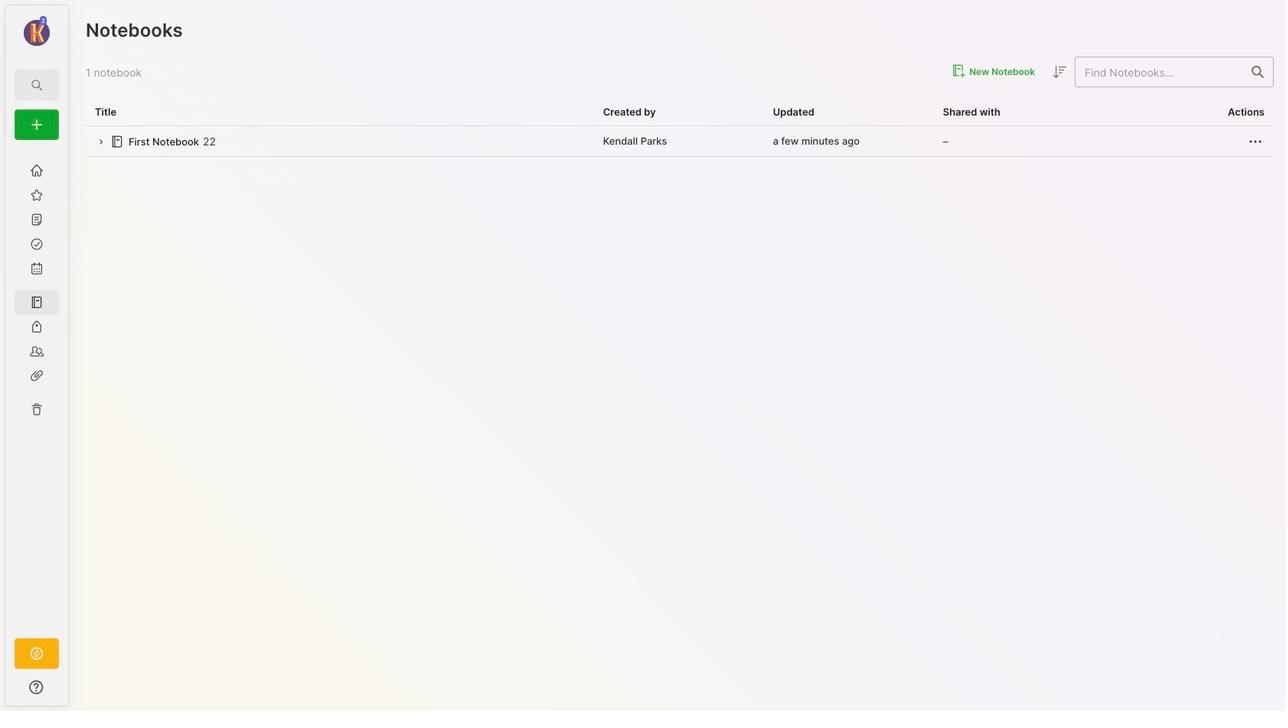 Task type: locate. For each thing, give the bounding box(es) containing it.
edit search image
[[28, 76, 46, 94]]

sort options image
[[1050, 63, 1069, 81]]

tree
[[5, 149, 68, 625]]

Find Notebooks… text field
[[1076, 59, 1243, 85]]

click to expand image
[[67, 683, 78, 701]]

home image
[[29, 163, 44, 178]]

more actions image
[[1246, 132, 1265, 151]]

upgrade image
[[28, 645, 46, 663]]

row
[[86, 126, 1274, 157]]

main element
[[0, 0, 73, 711]]



Task type: vqa. For each thing, say whether or not it's contained in the screenshot.
group
no



Task type: describe. For each thing, give the bounding box(es) containing it.
Sort field
[[1050, 63, 1069, 81]]

More actions field
[[1246, 132, 1265, 151]]

WHAT'S NEW field
[[5, 675, 68, 700]]

Account field
[[5, 15, 68, 48]]

tree inside main element
[[5, 149, 68, 625]]

arrow image
[[95, 137, 106, 148]]



